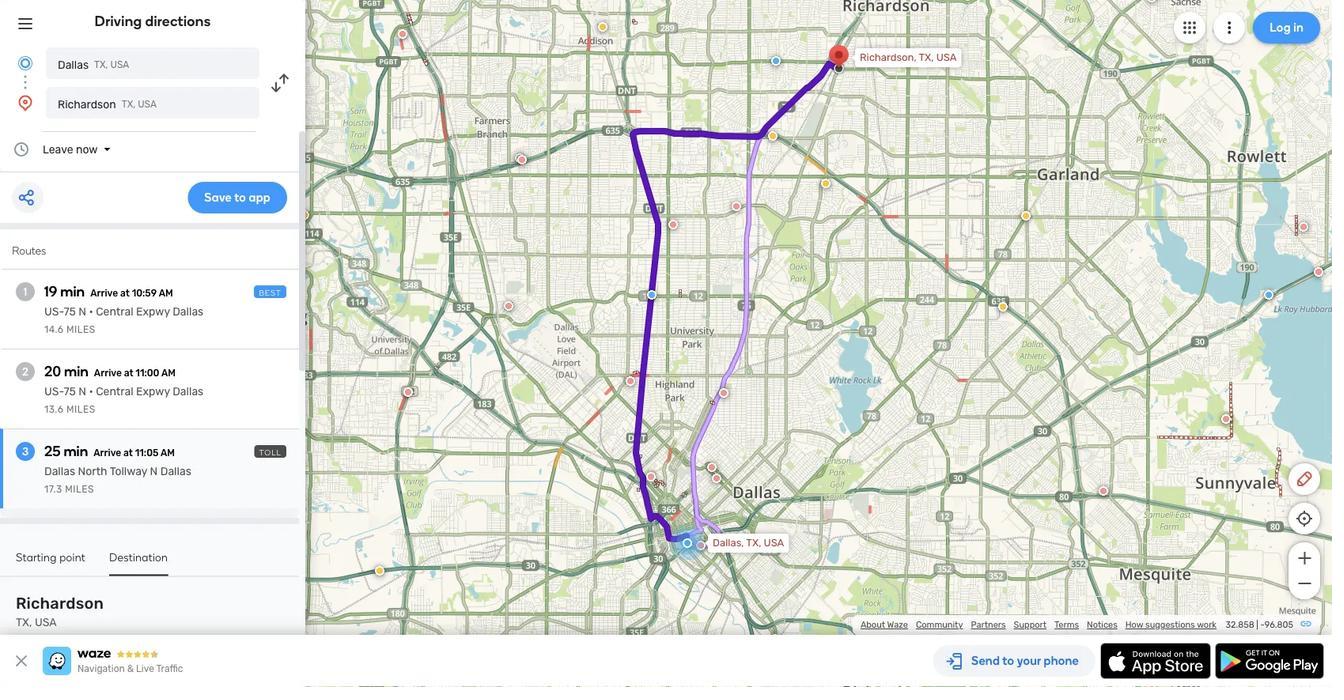 Task type: locate. For each thing, give the bounding box(es) containing it.
richardson tx, usa
[[58, 98, 157, 111], [16, 595, 104, 630]]

live
[[136, 664, 154, 675]]

richardson down "dallas tx, usa"
[[58, 98, 116, 111]]

0 vertical spatial arrive
[[90, 288, 118, 299]]

0 vertical spatial n
[[79, 306, 86, 319]]

0 vertical spatial central
[[96, 306, 133, 319]]

1 vertical spatial 75
[[64, 385, 76, 398]]

road closed image
[[1148, 0, 1157, 2], [515, 154, 525, 163], [518, 155, 527, 165], [732, 202, 742, 211], [1300, 222, 1309, 232], [504, 302, 514, 311], [626, 377, 636, 386], [1222, 415, 1232, 424], [712, 474, 722, 484], [1099, 487, 1109, 496], [696, 541, 706, 551]]

0 vertical spatial •
[[89, 306, 93, 319]]

location image
[[16, 93, 35, 112]]

1 • from the top
[[89, 306, 93, 319]]

pencil image
[[1296, 470, 1315, 489]]

1 vertical spatial expwy
[[136, 385, 170, 398]]

1 horizontal spatial police image
[[772, 56, 781, 66]]

1 vertical spatial richardson
[[16, 595, 104, 613]]

tollway
[[110, 465, 147, 478]]

us-
[[44, 306, 64, 319], [44, 385, 64, 398]]

destination button
[[109, 551, 168, 577]]

min
[[60, 283, 85, 300], [64, 363, 89, 380], [64, 443, 88, 460]]

0 vertical spatial us-
[[44, 306, 64, 319]]

expwy
[[136, 306, 170, 319], [136, 385, 170, 398]]

0 vertical spatial expwy
[[136, 306, 170, 319]]

1 vertical spatial •
[[89, 385, 93, 398]]

community
[[916, 620, 964, 631]]

expwy for 20 min
[[136, 385, 170, 398]]

0 vertical spatial 75
[[64, 306, 76, 319]]

min right 19
[[60, 283, 85, 300]]

central inside us-75 n • central expwy dallas 13.6 miles
[[96, 385, 133, 398]]

police image
[[772, 56, 781, 66], [647, 290, 657, 300], [1265, 290, 1274, 300]]

expwy for 19 min
[[136, 306, 170, 319]]

arrive up the us-75 n • central expwy dallas 14.6 miles
[[90, 288, 118, 299]]

miles for 20 min
[[66, 404, 96, 416]]

n down 11:05
[[150, 465, 158, 478]]

min right the 20
[[64, 363, 89, 380]]

• down 20 min arrive at 11:00 am at the left of page
[[89, 385, 93, 398]]

at inside 20 min arrive at 11:00 am
[[124, 368, 133, 379]]

arrive
[[90, 288, 118, 299], [94, 368, 122, 379], [94, 448, 121, 459]]

20
[[44, 363, 61, 380]]

75
[[64, 306, 76, 319], [64, 385, 76, 398]]

am right 11:00
[[161, 368, 176, 379]]

2 horizontal spatial police image
[[1265, 290, 1274, 300]]

75 up 14.6
[[64, 306, 76, 319]]

2 vertical spatial am
[[161, 448, 175, 459]]

75 inside the us-75 n • central expwy dallas 14.6 miles
[[64, 306, 76, 319]]

richardson tx, usa down "dallas tx, usa"
[[58, 98, 157, 111]]

1 vertical spatial min
[[64, 363, 89, 380]]

us- inside the us-75 n • central expwy dallas 14.6 miles
[[44, 306, 64, 319]]

us- up 14.6
[[44, 306, 64, 319]]

at left 11:00
[[124, 368, 133, 379]]

2 vertical spatial miles
[[65, 484, 94, 495]]

2 vertical spatial arrive
[[94, 448, 121, 459]]

0 vertical spatial am
[[159, 288, 173, 299]]

n inside dallas north tollway n dallas 17.3 miles
[[150, 465, 158, 478]]

75 inside us-75 n • central expwy dallas 13.6 miles
[[64, 385, 76, 398]]

2 • from the top
[[89, 385, 93, 398]]

miles inside us-75 n • central expwy dallas 13.6 miles
[[66, 404, 96, 416]]

richardson
[[58, 98, 116, 111], [16, 595, 104, 613]]

2 vertical spatial at
[[123, 448, 133, 459]]

1 central from the top
[[96, 306, 133, 319]]

miles
[[66, 324, 96, 336], [66, 404, 96, 416], [65, 484, 94, 495]]

richardson,
[[860, 51, 917, 64]]

25
[[44, 443, 61, 460]]

dallas,
[[713, 537, 744, 550]]

14.6
[[44, 324, 64, 336]]

2 vertical spatial n
[[150, 465, 158, 478]]

miles inside dallas north tollway n dallas 17.3 miles
[[65, 484, 94, 495]]

richardson, tx, usa
[[860, 51, 957, 64]]

25 min arrive at 11:05 am
[[44, 443, 175, 460]]

arrive inside 25 min arrive at 11:05 am
[[94, 448, 121, 459]]

96.805
[[1265, 620, 1294, 631]]

2 central from the top
[[96, 385, 133, 398]]

terms
[[1055, 620, 1080, 631]]

central for 19 min
[[96, 306, 133, 319]]

miles inside the us-75 n • central expwy dallas 14.6 miles
[[66, 324, 96, 336]]

support
[[1014, 620, 1047, 631]]

• inside the us-75 n • central expwy dallas 14.6 miles
[[89, 306, 93, 319]]

1 vertical spatial n
[[79, 385, 86, 398]]

how
[[1126, 620, 1144, 631]]

n for 20 min
[[79, 385, 86, 398]]

expwy down 11:00
[[136, 385, 170, 398]]

at left 10:59 on the left of the page
[[120, 288, 130, 299]]

routes
[[12, 244, 46, 258]]

point
[[60, 551, 86, 564]]

19
[[44, 283, 57, 300]]

usa
[[937, 51, 957, 64], [110, 59, 129, 70], [138, 99, 157, 110], [764, 537, 785, 550], [35, 617, 57, 630]]

2 vertical spatial min
[[64, 443, 88, 460]]

3
[[22, 445, 29, 459]]

• inside us-75 n • central expwy dallas 13.6 miles
[[89, 385, 93, 398]]

richardson tx, usa down starting point 'button'
[[16, 595, 104, 630]]

miles right '13.6'
[[66, 404, 96, 416]]

hazard image
[[822, 179, 831, 188], [300, 211, 309, 220], [1022, 211, 1031, 221]]

expwy down 10:59 on the left of the page
[[136, 306, 170, 319]]

1 vertical spatial miles
[[66, 404, 96, 416]]

at for 19 min
[[120, 288, 130, 299]]

dallas inside us-75 n • central expwy dallas 13.6 miles
[[173, 385, 204, 398]]

n down 20 min arrive at 11:00 am at the left of page
[[79, 385, 86, 398]]

tx,
[[919, 51, 934, 64], [94, 59, 108, 70], [122, 99, 136, 110], [747, 537, 762, 550], [16, 617, 32, 630]]

1 us- from the top
[[44, 306, 64, 319]]

10:59
[[132, 288, 157, 299]]

about
[[861, 620, 886, 631]]

0 vertical spatial at
[[120, 288, 130, 299]]

11:05
[[135, 448, 159, 459]]

link image
[[1300, 618, 1313, 631]]

1 expwy from the top
[[136, 306, 170, 319]]

n inside the us-75 n • central expwy dallas 14.6 miles
[[79, 306, 86, 319]]

dallas
[[58, 58, 89, 71], [173, 306, 204, 319], [173, 385, 204, 398], [44, 465, 75, 478], [160, 465, 191, 478]]

arrive up the north in the left of the page
[[94, 448, 121, 459]]

2 horizontal spatial hazard image
[[1022, 211, 1031, 221]]

us- up '13.6'
[[44, 385, 64, 398]]

n down 19 min arrive at 10:59 am
[[79, 306, 86, 319]]

notices
[[1088, 620, 1118, 631]]

central
[[96, 306, 133, 319], [96, 385, 133, 398]]

arrive for 19 min
[[90, 288, 118, 299]]

2 75 from the top
[[64, 385, 76, 398]]

am right 10:59 on the left of the page
[[159, 288, 173, 299]]

arrive for 25 min
[[94, 448, 121, 459]]

dallas, tx, usa
[[713, 537, 785, 550]]

miles right 14.6
[[66, 324, 96, 336]]

1 75 from the top
[[64, 306, 76, 319]]

tx, right dallas,
[[747, 537, 762, 550]]

at inside 19 min arrive at 10:59 am
[[120, 288, 130, 299]]

navigation
[[78, 664, 125, 675]]

now
[[76, 143, 98, 156]]

2 expwy from the top
[[136, 385, 170, 398]]

1 vertical spatial us-
[[44, 385, 64, 398]]

at up tollway
[[123, 448, 133, 459]]

0 vertical spatial miles
[[66, 324, 96, 336]]

waze
[[888, 620, 909, 631]]

1 vertical spatial central
[[96, 385, 133, 398]]

1
[[24, 285, 27, 299]]

min right 25
[[64, 443, 88, 460]]

leave
[[43, 143, 73, 156]]

am right 11:05
[[161, 448, 175, 459]]

us-75 n • central expwy dallas 14.6 miles
[[44, 306, 204, 336]]

us- inside us-75 n • central expwy dallas 13.6 miles
[[44, 385, 64, 398]]

road closed image
[[398, 29, 408, 39], [669, 220, 678, 230], [1315, 268, 1324, 277], [404, 388, 413, 397], [719, 389, 729, 398], [708, 463, 717, 473], [647, 473, 656, 482], [771, 635, 780, 644]]

central down 19 min arrive at 10:59 am
[[96, 306, 133, 319]]

0 vertical spatial min
[[60, 283, 85, 300]]

1 vertical spatial at
[[124, 368, 133, 379]]

arrive up us-75 n • central expwy dallas 13.6 miles
[[94, 368, 122, 379]]

at inside 25 min arrive at 11:05 am
[[123, 448, 133, 459]]

arrive inside 20 min arrive at 11:00 am
[[94, 368, 122, 379]]

us-75 n • central expwy dallas 13.6 miles
[[44, 385, 204, 416]]

expwy inside us-75 n • central expwy dallas 13.6 miles
[[136, 385, 170, 398]]

support link
[[1014, 620, 1047, 631]]

expwy inside the us-75 n • central expwy dallas 14.6 miles
[[136, 306, 170, 319]]

tx, inside "dallas tx, usa"
[[94, 59, 108, 70]]

75 up '13.6'
[[64, 385, 76, 398]]

miles down the north in the left of the page
[[65, 484, 94, 495]]

miles for 19 min
[[66, 324, 96, 336]]

central down 20 min arrive at 11:00 am at the left of page
[[96, 385, 133, 398]]

am inside 19 min arrive at 10:59 am
[[159, 288, 173, 299]]

1 vertical spatial arrive
[[94, 368, 122, 379]]

• down 19 min arrive at 10:59 am
[[89, 306, 93, 319]]

1 vertical spatial am
[[161, 368, 176, 379]]

20 min arrive at 11:00 am
[[44, 363, 176, 380]]

am
[[159, 288, 173, 299], [161, 368, 176, 379], [161, 448, 175, 459]]

richardson down starting point 'button'
[[16, 595, 104, 613]]

hazard image
[[598, 22, 608, 32], [769, 131, 778, 141], [999, 302, 1008, 312], [375, 567, 385, 576]]

n
[[79, 306, 86, 319], [79, 385, 86, 398], [150, 465, 158, 478]]

central inside the us-75 n • central expwy dallas 14.6 miles
[[96, 306, 133, 319]]

2 us- from the top
[[44, 385, 64, 398]]

suggestions
[[1146, 620, 1196, 631]]

13.6
[[44, 404, 64, 416]]

•
[[89, 306, 93, 319], [89, 385, 93, 398]]

navigation & live traffic
[[78, 664, 183, 675]]

community link
[[916, 620, 964, 631]]

leave now
[[43, 143, 98, 156]]

n inside us-75 n • central expwy dallas 13.6 miles
[[79, 385, 86, 398]]

arrive inside 19 min arrive at 10:59 am
[[90, 288, 118, 299]]

us- for 20
[[44, 385, 64, 398]]

about waze link
[[861, 620, 909, 631]]

am inside 25 min arrive at 11:05 am
[[161, 448, 175, 459]]

2
[[22, 365, 28, 379]]

min for 20 min
[[64, 363, 89, 380]]

tx, down driving
[[94, 59, 108, 70]]

am inside 20 min arrive at 11:00 am
[[161, 368, 176, 379]]

at
[[120, 288, 130, 299], [124, 368, 133, 379], [123, 448, 133, 459]]



Task type: vqa. For each thing, say whether or not it's contained in the screenshot.
"IMAGE 8 OF CHINATOWN, SF"
no



Task type: describe. For each thing, give the bounding box(es) containing it.
directions
[[145, 13, 211, 30]]

&
[[127, 664, 134, 675]]

am for 25 min
[[161, 448, 175, 459]]

zoom out image
[[1295, 575, 1315, 594]]

am for 19 min
[[159, 288, 173, 299]]

at for 25 min
[[123, 448, 133, 459]]

notices link
[[1088, 620, 1118, 631]]

terms link
[[1055, 620, 1080, 631]]

driving
[[95, 13, 142, 30]]

starting
[[16, 551, 57, 564]]

how suggestions work link
[[1126, 620, 1217, 631]]

driving directions
[[95, 13, 211, 30]]

n for 19 min
[[79, 306, 86, 319]]

1 vertical spatial richardson tx, usa
[[16, 595, 104, 630]]

17.3
[[44, 484, 62, 495]]

• for 19 min
[[89, 306, 93, 319]]

destination
[[109, 551, 168, 564]]

dallas north tollway n dallas 17.3 miles
[[44, 465, 191, 495]]

starting point button
[[16, 551, 86, 575]]

zoom in image
[[1295, 549, 1315, 568]]

|
[[1257, 620, 1259, 631]]

tx, down "dallas tx, usa"
[[122, 99, 136, 110]]

at for 20 min
[[124, 368, 133, 379]]

current location image
[[16, 54, 35, 73]]

central for 20 min
[[96, 385, 133, 398]]

x image
[[12, 652, 31, 671]]

min for 25 min
[[64, 443, 88, 460]]

work
[[1198, 620, 1217, 631]]

best
[[259, 288, 282, 298]]

about waze community partners support terms notices how suggestions work
[[861, 620, 1217, 631]]

0 vertical spatial richardson
[[58, 98, 116, 111]]

usa inside "dallas tx, usa"
[[110, 59, 129, 70]]

min for 19 min
[[60, 283, 85, 300]]

us- for 19
[[44, 306, 64, 319]]

dallas tx, usa
[[58, 58, 129, 71]]

0 vertical spatial richardson tx, usa
[[58, 98, 157, 111]]

19 min arrive at 10:59 am
[[44, 283, 173, 300]]

toll
[[259, 448, 282, 457]]

north
[[78, 465, 107, 478]]

traffic
[[156, 664, 183, 675]]

partners
[[971, 620, 1006, 631]]

partners link
[[971, 620, 1006, 631]]

75 for 19
[[64, 306, 76, 319]]

32.858 | -96.805
[[1226, 620, 1294, 631]]

clock image
[[12, 140, 31, 159]]

am for 20 min
[[161, 368, 176, 379]]

arrive for 20 min
[[94, 368, 122, 379]]

1 horizontal spatial hazard image
[[822, 179, 831, 188]]

32.858
[[1226, 620, 1255, 631]]

tx, up x image
[[16, 617, 32, 630]]

tx, right richardson,
[[919, 51, 934, 64]]

11:00
[[136, 368, 159, 379]]

starting point
[[16, 551, 86, 564]]

0 horizontal spatial hazard image
[[300, 211, 309, 220]]

• for 20 min
[[89, 385, 93, 398]]

-
[[1261, 620, 1265, 631]]

0 horizontal spatial police image
[[647, 290, 657, 300]]

dallas inside the us-75 n • central expwy dallas 14.6 miles
[[173, 306, 204, 319]]

75 for 20
[[64, 385, 76, 398]]



